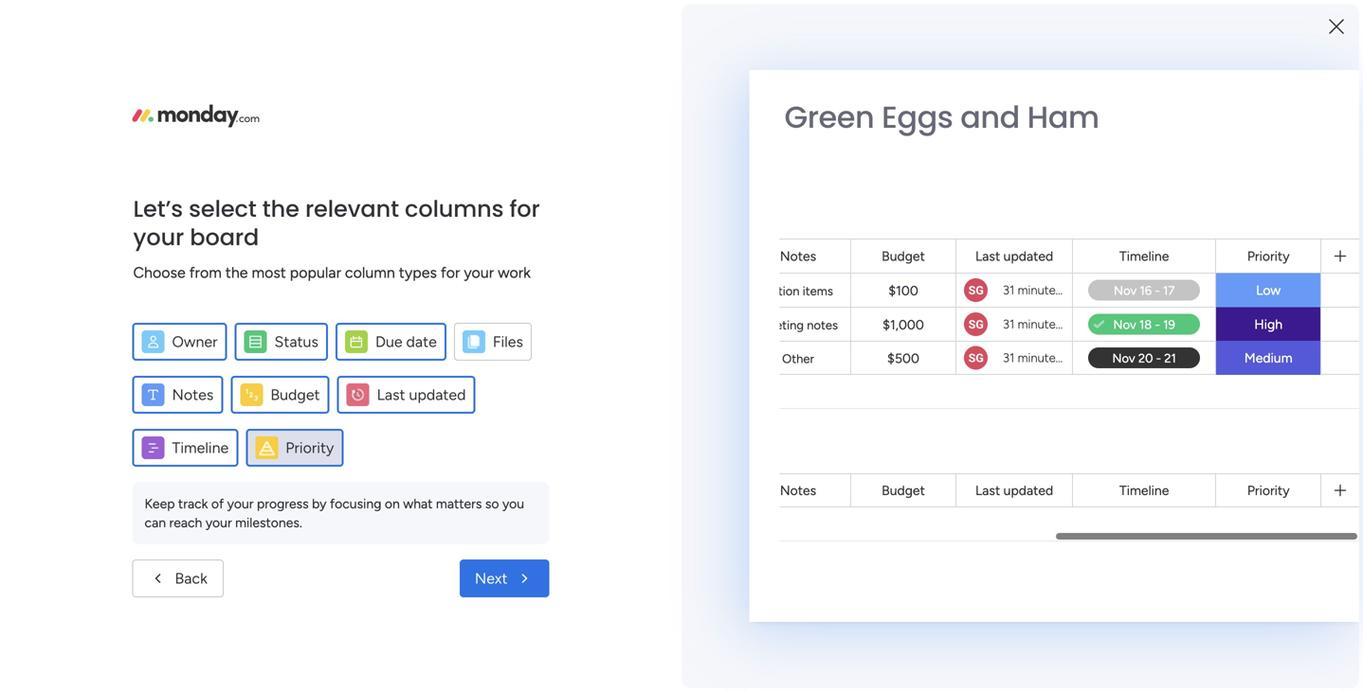Task type: vqa. For each thing, say whether or not it's contained in the screenshot.
bottommost to
yes



Task type: describe. For each thing, give the bounding box(es) containing it.
most
[[252, 264, 286, 282]]

so
[[485, 496, 499, 512]]

0 vertical spatial notes
[[780, 248, 816, 264]]

0 horizontal spatial for
[[441, 264, 460, 282]]

2 vertical spatial updated
[[1003, 483, 1053, 499]]

>
[[454, 416, 462, 432]]

track
[[178, 496, 208, 512]]

samiamgreeneggsnham27@gmail.com
[[543, 10, 789, 27]]

join
[[144, 383, 166, 399]]

app
[[1212, 335, 1238, 352]]

updated inside button
[[409, 386, 466, 404]]

due
[[375, 333, 402, 351]]

choose from the most popular column types for your work
[[133, 264, 531, 282]]

files
[[493, 333, 523, 351]]

recently
[[319, 193, 389, 214]]

give
[[1087, 110, 1117, 127]]

explore
[[1131, 660, 1182, 678]]

search everything image
[[1202, 51, 1221, 70]]

v2 user feedback image
[[1066, 108, 1080, 130]]

address:
[[486, 10, 539, 27]]

boost your workflow in minutes with ready-made templates
[[1062, 596, 1308, 636]]

invite team members (0/1)
[[1098, 287, 1268, 304]]

green
[[784, 96, 874, 138]]

update
[[319, 490, 377, 510]]

focusing
[[330, 496, 381, 512]]

address
[[996, 10, 1046, 27]]

let's
[[133, 193, 183, 225]]

email for resend email
[[858, 10, 891, 27]]

resend email link
[[807, 10, 891, 27]]

management
[[372, 416, 451, 432]]

board
[[190, 222, 259, 254]]

choose
[[133, 264, 186, 282]]

upload
[[1098, 238, 1143, 255]]

matters
[[436, 496, 482, 512]]

project
[[344, 385, 395, 403]]

ready-
[[1062, 618, 1106, 636]]

resend email
[[807, 10, 891, 27]]

content.
[[96, 335, 146, 351]]

in
[[1205, 596, 1217, 614]]

back
[[175, 570, 207, 588]]

complete profile link
[[1079, 309, 1335, 330]]

eggs
[[882, 96, 953, 138]]

request to join
[[76, 383, 166, 399]]

workspace inside "join this workspace to create content."
[[87, 314, 151, 330]]

status
[[274, 333, 318, 351]]

notes button
[[132, 376, 223, 414]]

back button
[[132, 560, 224, 598]]

to inside "join this workspace to create content."
[[154, 314, 167, 330]]

templates image image
[[1067, 447, 1318, 578]]

update feed (inbox)
[[319, 490, 477, 510]]

priority button
[[246, 429, 344, 467]]

your right types
[[464, 264, 494, 282]]

confirm
[[364, 10, 413, 27]]

by
[[312, 496, 327, 512]]

let's select the relevant columns for your board
[[133, 193, 540, 254]]

create
[[170, 314, 208, 330]]

2 vertical spatial budget
[[882, 483, 925, 499]]

recently visited
[[319, 193, 446, 214]]

milestones.
[[235, 515, 302, 531]]

timeline inside button
[[172, 439, 229, 457]]

undefined column icon image for priority
[[255, 437, 278, 460]]

green eggs and ham
[[784, 96, 1099, 138]]

on
[[385, 496, 400, 512]]

2 vertical spatial last updated
[[975, 483, 1053, 499]]

help image
[[1244, 51, 1263, 70]]

your inside let's select the relevant columns for your board
[[133, 222, 184, 254]]

request
[[76, 383, 125, 399]]

sam green image
[[1310, 45, 1340, 76]]

0 vertical spatial last
[[975, 248, 1000, 264]]

0 vertical spatial budget
[[882, 248, 925, 264]]

close recently visited image
[[293, 192, 316, 215]]

circle o image for invite
[[1079, 288, 1091, 303]]

to inside button
[[128, 383, 141, 399]]

feedback
[[1120, 110, 1179, 127]]

browse
[[22, 189, 66, 205]]

browse workspaces button
[[13, 182, 189, 212]]

members
[[1174, 287, 1234, 304]]

your right confirm
[[417, 10, 445, 27]]

management
[[399, 385, 490, 403]]

photo
[[1179, 238, 1217, 255]]

0 vertical spatial priority
[[1247, 248, 1290, 264]]

next
[[475, 570, 508, 588]]

0 horizontal spatial work
[[340, 416, 369, 432]]

next button
[[460, 560, 549, 598]]

date
[[406, 333, 437, 351]]

please
[[320, 10, 361, 27]]

2 vertical spatial notes
[[780, 483, 816, 499]]

component image
[[317, 414, 334, 431]]

can
[[145, 515, 166, 531]]

notes inside notes button
[[172, 386, 214, 404]]

owner button
[[132, 323, 227, 361]]

last inside button
[[377, 386, 405, 404]]

progress
[[257, 496, 309, 512]]

relevant
[[305, 193, 399, 225]]

templates inside boost your workflow in minutes with ready-made templates
[[1147, 618, 1215, 636]]

your right of at the bottom of page
[[227, 496, 254, 512]]

keep
[[145, 496, 175, 512]]

for inside let's select the relevant columns for your board
[[509, 193, 540, 225]]

inbox image
[[1072, 51, 1091, 70]]

install our mobile app link
[[1079, 333, 1335, 354]]

circle o image
[[1079, 337, 1091, 351]]

popular
[[290, 264, 341, 282]]

circle o image for upload
[[1079, 240, 1091, 254]]

status button
[[235, 323, 328, 361]]

open update feed (inbox) image
[[293, 489, 316, 512]]

your
[[1147, 238, 1175, 255]]

undefined column icon image for last updated
[[347, 384, 369, 407]]

logo image
[[132, 105, 259, 127]]



Task type: locate. For each thing, give the bounding box(es) containing it.
work management > main workspace
[[340, 416, 561, 432]]

undefined column icon image right public board icon
[[347, 384, 369, 407]]

4 circle o image from the top
[[1079, 313, 1091, 327]]

enable desktop notifications link
[[1079, 260, 1335, 282]]

1 email from the left
[[449, 10, 482, 27]]

0 horizontal spatial workspace
[[87, 314, 151, 330]]

1 vertical spatial to
[[128, 383, 141, 399]]

keep track of your progress by focusing on what matters so you can reach your milestones.
[[145, 496, 524, 531]]

templates
[[1147, 618, 1215, 636], [1186, 660, 1254, 678]]

your down of at the bottom of page
[[206, 515, 232, 531]]

2 vertical spatial undefined column icon image
[[255, 437, 278, 460]]

1 vertical spatial the
[[225, 264, 248, 282]]

updated
[[1003, 248, 1053, 264], [409, 386, 466, 404], [1003, 483, 1053, 499]]

Search in workspace field
[[40, 226, 158, 248]]

email right change
[[959, 10, 993, 27]]

1 vertical spatial notes
[[172, 386, 214, 404]]

the right select
[[262, 193, 299, 225]]

last
[[975, 248, 1000, 264], [377, 386, 405, 404], [975, 483, 1000, 499]]

apps image
[[1155, 51, 1174, 70]]

feed
[[381, 490, 417, 510]]

2 vertical spatial timeline
[[1119, 483, 1169, 499]]

1 circle o image from the top
[[1079, 240, 1091, 254]]

undefined column icon image
[[462, 331, 485, 354], [347, 384, 369, 407], [255, 437, 278, 460]]

workspace right "main" on the bottom of the page
[[497, 416, 561, 432]]

boost
[[1062, 596, 1101, 614]]

change email address link
[[906, 10, 1046, 27]]

1 horizontal spatial workspace
[[497, 416, 561, 432]]

2 circle o image from the top
[[1079, 264, 1091, 278]]

budget inside button
[[270, 386, 320, 404]]

0 vertical spatial last updated
[[975, 248, 1053, 264]]

0 horizontal spatial to
[[128, 383, 141, 399]]

work
[[498, 264, 531, 282], [340, 416, 369, 432]]

0 vertical spatial to
[[154, 314, 167, 330]]

files button
[[454, 323, 532, 361]]

1 vertical spatial work
[[340, 416, 369, 432]]

0 vertical spatial updated
[[1003, 248, 1053, 264]]

notes
[[780, 248, 816, 264], [172, 386, 214, 404], [780, 483, 816, 499]]

1 vertical spatial last updated
[[377, 386, 466, 404]]

0 vertical spatial timeline
[[1119, 248, 1169, 264]]

priority inside button
[[286, 439, 334, 457]]

for
[[509, 193, 540, 225], [441, 264, 460, 282]]

0 horizontal spatial email
[[449, 10, 482, 27]]

circle o image inside upload your photo link
[[1079, 240, 1091, 254]]

explore templates
[[1131, 660, 1254, 678]]

your up made
[[1105, 596, 1135, 614]]

0 vertical spatial for
[[509, 193, 540, 225]]

last updated button
[[337, 376, 475, 414]]

circle o image left invite
[[1079, 288, 1091, 303]]

undefined column icon image inside priority button
[[255, 437, 278, 460]]

with
[[1279, 596, 1308, 614]]

resend
[[807, 10, 854, 27]]

timeline button
[[132, 429, 238, 467]]

email for change email address
[[959, 10, 993, 27]]

please confirm your email address: samiamgreeneggsnham27@gmail.com
[[320, 10, 789, 27]]

2 horizontal spatial email
[[959, 10, 993, 27]]

templates right explore on the bottom right of page
[[1186, 660, 1254, 678]]

0 horizontal spatial the
[[225, 264, 248, 282]]

2 vertical spatial last
[[975, 483, 1000, 499]]

circle o image for enable
[[1079, 264, 1091, 278]]

our
[[1138, 335, 1162, 352]]

explore templates button
[[1062, 650, 1323, 688]]

1 vertical spatial undefined column icon image
[[347, 384, 369, 407]]

1 vertical spatial priority
[[286, 439, 334, 457]]

0 vertical spatial the
[[262, 193, 299, 225]]

join
[[34, 314, 59, 330]]

to left create
[[154, 314, 167, 330]]

templates inside button
[[1186, 660, 1254, 678]]

for right columns
[[509, 193, 540, 225]]

join this workspace to create content.
[[34, 314, 208, 351]]

types
[[399, 264, 437, 282]]

the
[[262, 193, 299, 225], [225, 264, 248, 282]]

public board image
[[317, 384, 337, 405]]

0
[[492, 492, 500, 509]]

undefined column icon image inside files button
[[462, 331, 485, 354]]

columns
[[405, 193, 504, 225]]

circle o image inside enable desktop notifications link
[[1079, 264, 1091, 278]]

1 horizontal spatial to
[[154, 314, 167, 330]]

your up "choose"
[[133, 222, 184, 254]]

upload your photo
[[1098, 238, 1217, 255]]

due date
[[375, 333, 437, 351]]

circle o image left "upload"
[[1079, 240, 1091, 254]]

upload your photo link
[[1079, 236, 1335, 258]]

circle o image
[[1079, 240, 1091, 254], [1079, 264, 1091, 278], [1079, 288, 1091, 303], [1079, 313, 1091, 327]]

complete profile
[[1098, 311, 1205, 328]]

change email address
[[906, 10, 1046, 27]]

your inside boost your workflow in minutes with ready-made templates
[[1105, 596, 1135, 614]]

notifications
[[1200, 262, 1283, 279]]

0 vertical spatial undefined column icon image
[[462, 331, 485, 354]]

ham
[[1027, 96, 1099, 138]]

2 email from the left
[[858, 10, 891, 27]]

invite members image
[[1114, 51, 1133, 70]]

invite team members (0/1) link
[[1079, 285, 1335, 306]]

0 vertical spatial work
[[498, 264, 531, 282]]

priority
[[1247, 248, 1290, 264], [286, 439, 334, 457], [1247, 483, 1290, 499]]

and
[[960, 96, 1020, 138]]

3 email from the left
[[959, 10, 993, 27]]

1 vertical spatial workspace
[[497, 416, 561, 432]]

0 vertical spatial workspace
[[87, 314, 151, 330]]

you
[[502, 496, 524, 512]]

work right component image
[[340, 416, 369, 432]]

undefined column icon image down budget button
[[255, 437, 278, 460]]

select
[[189, 193, 257, 225]]

1 horizontal spatial the
[[262, 193, 299, 225]]

last updated inside button
[[377, 386, 466, 404]]

from
[[189, 264, 222, 282]]

visited
[[393, 193, 446, 214]]

the inside let's select the relevant columns for your board
[[262, 193, 299, 225]]

workspaces
[[69, 189, 139, 205]]

0 vertical spatial templates
[[1147, 618, 1215, 636]]

for right types
[[441, 264, 460, 282]]

project management
[[344, 385, 490, 403]]

1 horizontal spatial email
[[858, 10, 891, 27]]

the for most
[[225, 264, 248, 282]]

2 horizontal spatial undefined column icon image
[[462, 331, 485, 354]]

made
[[1106, 618, 1144, 636]]

undefined column icon image left files
[[462, 331, 485, 354]]

1 vertical spatial templates
[[1186, 660, 1254, 678]]

1 horizontal spatial for
[[509, 193, 540, 225]]

(0/1)
[[1237, 287, 1268, 304]]

profile
[[1164, 311, 1205, 328]]

1 vertical spatial last
[[377, 386, 405, 404]]

(inbox)
[[421, 490, 477, 510]]

the right the 'from'
[[225, 264, 248, 282]]

browse workspaces
[[22, 189, 139, 205]]

1 vertical spatial for
[[441, 264, 460, 282]]

to left join
[[128, 383, 141, 399]]

invite
[[1098, 287, 1133, 304]]

work up files
[[498, 264, 531, 282]]

3 circle o image from the top
[[1079, 288, 1091, 303]]

enable desktop notifications
[[1098, 262, 1283, 279]]

install
[[1098, 335, 1135, 352]]

1 vertical spatial budget
[[270, 386, 320, 404]]

circle o image for complete
[[1079, 313, 1091, 327]]

due date button
[[335, 323, 446, 361]]

of
[[211, 496, 224, 512]]

undefined column icon image for files
[[462, 331, 485, 354]]

budget button
[[231, 376, 329, 414]]

1 vertical spatial updated
[[409, 386, 466, 404]]

2 vertical spatial priority
[[1247, 483, 1290, 499]]

1 horizontal spatial undefined column icon image
[[347, 384, 369, 407]]

circle o image inside invite team members (0/1) link
[[1079, 288, 1091, 303]]

notifications image
[[1030, 51, 1049, 70]]

this
[[62, 314, 84, 330]]

budget
[[882, 248, 925, 264], [270, 386, 320, 404], [882, 483, 925, 499]]

undefined column icon image inside last updated button
[[347, 384, 369, 407]]

1 horizontal spatial work
[[498, 264, 531, 282]]

email left address:
[[449, 10, 482, 27]]

timeline
[[1119, 248, 1169, 264], [172, 439, 229, 457], [1119, 483, 1169, 499]]

install our mobile app
[[1098, 335, 1238, 352]]

team
[[1137, 287, 1171, 304]]

email right resend
[[858, 10, 891, 27]]

circle o image up circle o icon
[[1079, 313, 1091, 327]]

1 vertical spatial timeline
[[172, 439, 229, 457]]

enable
[[1098, 262, 1140, 279]]

templates down workflow
[[1147, 618, 1215, 636]]

workspace up content.
[[87, 314, 151, 330]]

main
[[465, 416, 494, 432]]

circle o image inside complete profile link
[[1079, 313, 1091, 327]]

the for relevant
[[262, 193, 299, 225]]

0 horizontal spatial undefined column icon image
[[255, 437, 278, 460]]

column
[[345, 264, 395, 282]]

to
[[154, 314, 167, 330], [128, 383, 141, 399]]

desktop
[[1144, 262, 1197, 279]]

minutes
[[1221, 596, 1275, 614]]

give feedback
[[1087, 110, 1179, 127]]

circle o image left enable
[[1079, 264, 1091, 278]]



